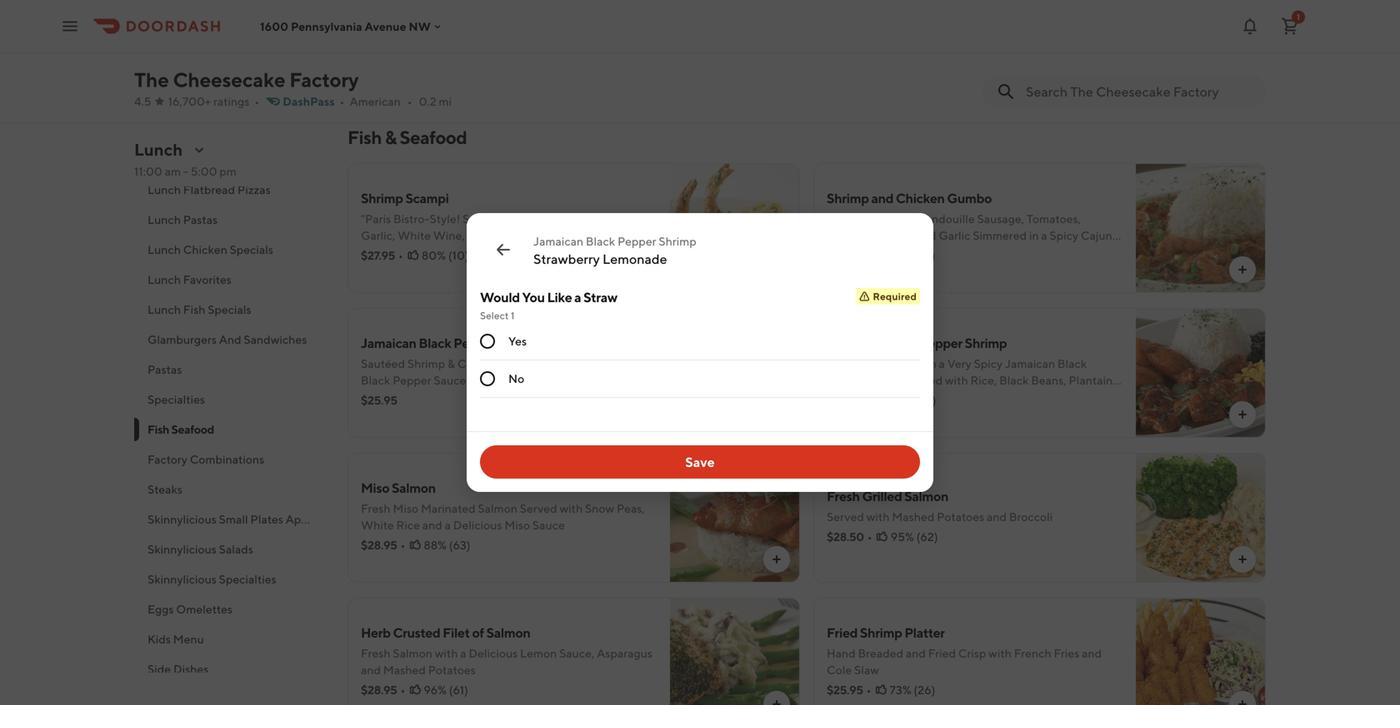 Task type: locate. For each thing, give the bounding box(es) containing it.
1 vertical spatial fried
[[928, 647, 956, 661]]

style!
[[430, 212, 460, 226]]

asparagus
[[597, 647, 652, 661]]

skinnylicious for skinnylicious small plates appetizers
[[148, 513, 217, 527]]

jamaican for sautéed
[[827, 335, 882, 351]]

a inside the jamaican black pepper chicken & shrimp sautéed shrimp & chicken with a very spicy jamaican black pepper sauce. served with rice, black beans, plantains and marinated pineapple
[[529, 357, 536, 371]]

$27.95 for 87%
[[361, 45, 395, 59]]

(73)
[[915, 249, 935, 263]]

0 horizontal spatial 1
[[511, 310, 515, 322]]

$27.95 • down rich
[[361, 45, 403, 59]]

of inside shrimp scampi "paris bistro-style! sauteed with whole cloves of garlic, white wine, fresh basil and tomato. served with angel hair pasta"
[[611, 212, 622, 226]]

garlic
[[939, 229, 970, 243]]

skinnylicious up skinnylicious specialties
[[148, 543, 217, 557]]

pasta
[[612, 25, 641, 39]]

1 add item to cart image from the top
[[1236, 263, 1249, 277]]

• left 0.2
[[407, 95, 412, 108]]

beans, inside "jamaican black pepper shrimp sautéed shrimp with a very spicy jamaican black pepper sauce. served with rice, black beans, plantains and marinated pineapple"
[[1031, 374, 1066, 388]]

fish
[[348, 127, 382, 148], [183, 303, 205, 317], [148, 423, 169, 437]]

1 vertical spatial seafood
[[171, 423, 214, 437]]

2 pineapple from the left
[[906, 390, 960, 404]]

82% (73)
[[890, 249, 935, 263]]

a
[[625, 9, 631, 23], [1041, 229, 1047, 243], [574, 290, 581, 305], [529, 357, 536, 371], [939, 357, 945, 371], [445, 519, 451, 533], [460, 647, 466, 661]]

1 vertical spatial skinnylicious
[[148, 543, 217, 557]]

fish up factory combinations
[[148, 423, 169, 437]]

small
[[219, 513, 248, 527]]

specials down lunch favorites button
[[208, 303, 251, 317]]

cajun
[[1081, 229, 1112, 243]]

sauce. left no option
[[434, 374, 469, 388]]

1 rice, from the left
[[536, 374, 563, 388]]

$28.95 for herb
[[361, 684, 397, 698]]

would you like a straw group
[[480, 288, 920, 398]]

add item to cart image for herb crusted filet of salmon
[[770, 698, 783, 706]]

0 vertical spatial fish
[[348, 127, 382, 148]]

1 vertical spatial $28.95 •
[[361, 684, 405, 698]]

$25.95
[[361, 394, 397, 408], [827, 394, 863, 408], [827, 684, 863, 698]]

0 horizontal spatial sautéed
[[361, 357, 405, 371]]

skinnylicious for skinnylicious salads
[[148, 543, 217, 557]]

herb crusted filet of salmon image
[[670, 598, 800, 706]]

marinated inside "jamaican black pepper shrimp sautéed shrimp with a very spicy jamaican black pepper sauce. served with rice, black beans, plantains and marinated pineapple"
[[849, 390, 904, 404]]

2 horizontal spatial sautéed
[[827, 357, 871, 371]]

jamaican inside the jamaican black pepper shrimp strawberry lemonade
[[533, 235, 584, 248]]

plantains inside "jamaican black pepper shrimp sautéed shrimp with a very spicy jamaican black pepper sauce. served with rice, black beans, plantains and marinated pineapple"
[[1069, 374, 1118, 388]]

fresh down sauteed
[[467, 229, 497, 243]]

1 vertical spatial specialties
[[219, 573, 276, 587]]

$28.95 • for herb
[[361, 684, 405, 698]]

2 $27.95 • from the top
[[361, 249, 403, 263]]

potatoes inside fresh grilled salmon served with mashed potatoes and broccoli
[[937, 510, 984, 524]]

a inside miso salmon fresh miso marinated salmon served with snow peas, white rice and a delicious miso sauce
[[445, 519, 451, 533]]

in
[[613, 9, 622, 23], [1029, 229, 1039, 243]]

steaks button
[[134, 475, 328, 505]]

2 vertical spatial miso
[[505, 519, 530, 533]]

$28.50 •
[[827, 530, 872, 544]]

0 vertical spatial skinnylicious
[[148, 513, 217, 527]]

1 horizontal spatial of
[[611, 212, 622, 226]]

skinnylicious small plates appetizers
[[148, 513, 343, 527]]

seafood down 0.2
[[400, 127, 467, 148]]

basil
[[499, 229, 524, 243]]

lunch for lunch pastas
[[148, 213, 181, 227]]

80%
[[422, 249, 446, 263]]

1 right "select"
[[511, 310, 515, 322]]

specials for lunch fish specials
[[208, 303, 251, 317]]

straw
[[584, 290, 617, 305]]

fresh up over
[[516, 9, 546, 23]]

1 very from the left
[[538, 357, 562, 371]]

served up (38)
[[905, 374, 943, 388]]

in inside chicken breast sautéed with fresh mushrooms in a rich marsala wine sauce. served over bow-tie pasta
[[613, 9, 622, 23]]

(61)
[[449, 684, 468, 698]]

1 items, open order cart image
[[1280, 16, 1300, 36]]

specials down lunch pastas "button"
[[230, 243, 273, 257]]

notification bell image
[[1240, 16, 1260, 36]]

served down cloves
[[594, 229, 631, 243]]

mashed up 95% (62)
[[892, 510, 935, 524]]

• down slaw
[[866, 684, 871, 698]]

sauce. inside the jamaican black pepper chicken & shrimp sautéed shrimp & chicken with a very spicy jamaican black pepper sauce. served with rice, black beans, plantains and marinated pineapple
[[434, 374, 469, 388]]

0 vertical spatial specials
[[230, 243, 273, 257]]

salmon
[[392, 480, 436, 496], [904, 489, 948, 505], [478, 502, 518, 516], [486, 626, 530, 641], [393, 647, 433, 661]]

spicy inside the jamaican black pepper chicken & shrimp sautéed shrimp & chicken with a very spicy jamaican black pepper sauce. served with rice, black beans, plantains and marinated pineapple
[[564, 357, 593, 371]]

1 $27.95 • from the top
[[361, 45, 403, 59]]

tie
[[593, 25, 610, 39]]

0 horizontal spatial white
[[361, 519, 394, 533]]

1 vertical spatial $28.95
[[361, 684, 397, 698]]

served down yes option
[[471, 374, 509, 388]]

skinnylicious up eggs omelettes on the left of page
[[148, 573, 217, 587]]

• left 92% on the bottom right of page
[[866, 394, 871, 408]]

shrimp and chicken gumbo image
[[1136, 163, 1266, 293]]

$27.95 down rich
[[361, 45, 395, 59]]

and
[[871, 190, 894, 206], [527, 229, 547, 243], [916, 229, 936, 243], [412, 390, 432, 404], [827, 390, 847, 404], [987, 510, 1007, 524], [422, 519, 442, 533], [906, 647, 926, 661], [1082, 647, 1102, 661], [361, 664, 381, 678]]

a inside "jamaican black pepper shrimp sautéed shrimp with a very spicy jamaican black pepper sauce. served with rice, black beans, plantains and marinated pineapple"
[[939, 357, 945, 371]]

73%
[[890, 684, 911, 698]]

1 horizontal spatial seafood
[[400, 127, 467, 148]]

• left "96%"
[[400, 684, 405, 698]]

a inside herb crusted filet of salmon fresh salmon with a delicious lemon sauce, asparagus and mashed potatoes
[[460, 647, 466, 661]]

skinnylicious down "steaks"
[[148, 513, 217, 527]]

2 horizontal spatial spicy
[[1050, 229, 1079, 243]]

with inside fresh grilled salmon served with mashed potatoes and broccoli
[[867, 510, 890, 524]]

dishes
[[173, 663, 209, 677]]

$25.95 • left 92% on the bottom right of page
[[827, 394, 871, 408]]

delicious up (63)
[[453, 519, 502, 533]]

sauce. up (56)
[[462, 25, 497, 39]]

pennsylvania
[[291, 19, 362, 33]]

0 vertical spatial delicious
[[453, 519, 502, 533]]

Yes radio
[[480, 334, 495, 349]]

glamburgers and sandwiches button
[[134, 325, 328, 355]]

0 vertical spatial specialties
[[148, 393, 205, 407]]

• for 73% (26)
[[866, 684, 871, 698]]

1 horizontal spatial &
[[448, 357, 455, 371]]

white left "rice"
[[361, 519, 394, 533]]

0 vertical spatial mashed
[[892, 510, 935, 524]]

1 vertical spatial $25.95 •
[[827, 684, 871, 698]]

1 vertical spatial $27.95 •
[[361, 249, 403, 263]]

1 horizontal spatial beans,
[[1031, 374, 1066, 388]]

1 vertical spatial miso
[[393, 502, 419, 516]]

chicken marsala and mushrooms image
[[670, 0, 800, 90]]

0 vertical spatial pastas
[[183, 213, 218, 227]]

• for 87% (56)
[[398, 45, 403, 59]]

16,700+ ratings •
[[168, 95, 259, 108]]

1 horizontal spatial white
[[398, 229, 431, 243]]

(38)
[[915, 394, 936, 408]]

2 vertical spatial fish
[[148, 423, 169, 437]]

82%
[[890, 249, 912, 263]]

white down bistro-
[[398, 229, 431, 243]]

fish down american
[[348, 127, 382, 148]]

strawberry
[[533, 251, 600, 267]]

served inside fresh grilled salmon served with mashed potatoes and broccoli
[[827, 510, 864, 524]]

2 skinnylicious from the top
[[148, 543, 217, 557]]

1 vertical spatial plantains
[[361, 390, 410, 404]]

pineapple inside the jamaican black pepper chicken & shrimp sautéed shrimp & chicken with a very spicy jamaican black pepper sauce. served with rice, black beans, plantains and marinated pineapple
[[492, 390, 546, 404]]

2 $27.95 from the top
[[361, 249, 395, 263]]

0 horizontal spatial fried
[[827, 626, 858, 641]]

rice, inside "jamaican black pepper shrimp sautéed shrimp with a very spicy jamaican black pepper sauce. served with rice, black beans, plantains and marinated pineapple"
[[971, 374, 997, 388]]

$27.95 • down garlic,
[[361, 249, 403, 263]]

american
[[350, 95, 401, 108]]

lunch inside "button"
[[148, 213, 181, 227]]

and inside miso salmon fresh miso marinated salmon served with snow peas, white rice and a delicious miso sauce
[[422, 519, 442, 533]]

fish for fish seafood
[[148, 423, 169, 437]]

1 vertical spatial specials
[[208, 303, 251, 317]]

skinnylicious inside "button"
[[148, 513, 217, 527]]

pastas inside 'button'
[[148, 363, 182, 377]]

skinnylicious specialties button
[[134, 565, 328, 595]]

2 vertical spatial white
[[361, 519, 394, 533]]

0 horizontal spatial of
[[472, 626, 484, 641]]

0 horizontal spatial spicy
[[564, 357, 593, 371]]

• for 80% (10)
[[398, 249, 403, 263]]

2 beans, from the left
[[1031, 374, 1066, 388]]

factory up dashpass •
[[289, 68, 359, 92]]

fresh inside miso salmon fresh miso marinated salmon served with snow peas, white rice and a delicious miso sauce
[[361, 502, 391, 516]]

1 horizontal spatial sautéed
[[444, 9, 488, 23]]

0 vertical spatial fried
[[827, 626, 858, 641]]

(63)
[[449, 539, 470, 553]]

in up "pasta"
[[613, 9, 622, 23]]

pastas inside "button"
[[183, 213, 218, 227]]

2 very from the left
[[947, 357, 972, 371]]

0 vertical spatial &
[[385, 127, 396, 148]]

$28.95
[[361, 539, 397, 553], [361, 684, 397, 698]]

no
[[508, 372, 524, 386]]

very inside the jamaican black pepper chicken & shrimp sautéed shrimp & chicken with a very spicy jamaican black pepper sauce. served with rice, black beans, plantains and marinated pineapple
[[538, 357, 562, 371]]

chicken up favorites
[[183, 243, 227, 257]]

served left over
[[500, 25, 537, 39]]

2 vertical spatial skinnylicious
[[148, 573, 217, 587]]

pepper inside the jamaican black pepper shrimp strawberry lemonade
[[618, 235, 656, 248]]

specials inside "lunch chicken specials" 'button'
[[230, 243, 273, 257]]

mashed inside fresh grilled salmon served with mashed potatoes and broccoli
[[892, 510, 935, 524]]

$28.95 • for miso
[[361, 539, 405, 553]]

jamaican for strawberry
[[533, 235, 584, 248]]

specials inside lunch fish specials button
[[208, 303, 251, 317]]

0 horizontal spatial pineapple
[[492, 390, 546, 404]]

delicious inside herb crusted filet of salmon fresh salmon with a delicious lemon sauce, asparagus and mashed potatoes
[[469, 647, 518, 661]]

jamaican black pepper shrimp sautéed shrimp with a very spicy jamaican black pepper sauce. served with rice, black beans, plantains and marinated pineapple
[[827, 335, 1118, 404]]

rice,
[[536, 374, 563, 388], [971, 374, 997, 388]]

whole
[[535, 212, 571, 226]]

seafood up factory combinations
[[171, 423, 214, 437]]

mi
[[439, 95, 452, 108]]

2 $25.95 • from the top
[[827, 684, 871, 698]]

chicken inside 'button'
[[183, 243, 227, 257]]

would you like a straw select 1
[[480, 290, 617, 322]]

0 horizontal spatial fish
[[148, 423, 169, 437]]

• for 96% (61)
[[400, 684, 405, 698]]

fried up hand
[[827, 626, 858, 641]]

served up $28.50
[[827, 510, 864, 524]]

1 pineapple from the left
[[492, 390, 546, 404]]

0 vertical spatial of
[[611, 212, 622, 226]]

grilled
[[862, 489, 902, 505]]

(10)
[[448, 249, 469, 263]]

0 horizontal spatial factory
[[148, 453, 187, 467]]

1 $28.95 • from the top
[[361, 539, 405, 553]]

0 horizontal spatial in
[[613, 9, 622, 23]]

potatoes up 96% (61)
[[428, 664, 476, 678]]

$28.95 down "rice"
[[361, 539, 397, 553]]

0 horizontal spatial mashed
[[383, 664, 426, 678]]

95% (62)
[[891, 530, 938, 544]]

96%
[[424, 684, 447, 698]]

1 horizontal spatial mashed
[[892, 510, 935, 524]]

factory up "steaks"
[[148, 453, 187, 467]]

0 horizontal spatial seafood
[[171, 423, 214, 437]]

80% (10)
[[422, 249, 469, 263]]

kids menu button
[[134, 625, 328, 655]]

and inside shrimp scampi "paris bistro-style! sauteed with whole cloves of garlic, white wine, fresh basil and tomato. served with angel hair pasta"
[[527, 229, 547, 243]]

marinated down no option
[[435, 390, 489, 404]]

very
[[538, 357, 562, 371], [947, 357, 972, 371]]

$25.95 for fried
[[827, 684, 863, 698]]

$27.95
[[361, 45, 395, 59], [361, 249, 395, 263]]

1 vertical spatial $27.95
[[361, 249, 395, 263]]

fried shrimp platter hand breaded and fried crisp with french fries and cole slaw
[[827, 626, 1102, 678]]

0 vertical spatial potatoes
[[937, 510, 984, 524]]

0 vertical spatial plantains
[[1069, 374, 1118, 388]]

french
[[1014, 647, 1052, 661]]

"paris
[[361, 212, 391, 226]]

chicken,
[[874, 212, 921, 226]]

dialog
[[467, 213, 933, 493]]

1 horizontal spatial rice,
[[971, 374, 997, 388]]

eggs omelettes
[[148, 603, 233, 617]]

white inside the shrimp and chicken gumbo "shrimp, chicken, andouille sausage, tomatoes, peppers, onions and garlic simmered in a spicy cajun style broth with cream. topped with steamed white rice"
[[1072, 245, 1106, 259]]

dashpass •
[[283, 95, 345, 108]]

0 horizontal spatial pastas
[[148, 363, 182, 377]]

1 vertical spatial of
[[472, 626, 484, 641]]

required
[[873, 291, 917, 303]]

fresh down herb on the left of page
[[361, 647, 391, 661]]

0 horizontal spatial beans,
[[597, 374, 632, 388]]

add item to cart image for shrimp and chicken gumbo
[[1236, 263, 1249, 277]]

served inside shrimp scampi "paris bistro-style! sauteed with whole cloves of garlic, white wine, fresh basil and tomato. served with angel hair pasta"
[[594, 229, 631, 243]]

specialties up fish seafood on the left
[[148, 393, 205, 407]]

0 horizontal spatial plantains
[[361, 390, 410, 404]]

potatoes up (62) on the right
[[937, 510, 984, 524]]

1 vertical spatial factory
[[148, 453, 187, 467]]

$28.95 • left "96%"
[[361, 684, 405, 698]]

lunch chicken specials
[[148, 243, 273, 257]]

$27.95 down garlic,
[[361, 249, 395, 263]]

in up steamed
[[1029, 229, 1039, 243]]

breaded
[[858, 647, 904, 661]]

2 add item to cart image from the top
[[1236, 698, 1249, 706]]

1 horizontal spatial in
[[1029, 229, 1039, 243]]

1 vertical spatial potatoes
[[428, 664, 476, 678]]

pastas down lunch flatbread pizzas on the left top of page
[[183, 213, 218, 227]]

1 horizontal spatial fish
[[183, 303, 205, 317]]

jamaican black pepper chicken & shrimp image
[[670, 308, 800, 438]]

1 $28.95 from the top
[[361, 539, 397, 553]]

0 vertical spatial $28.95
[[361, 539, 397, 553]]

0 horizontal spatial very
[[538, 357, 562, 371]]

served
[[500, 25, 537, 39], [594, 229, 631, 243], [471, 374, 509, 388], [905, 374, 943, 388], [520, 502, 557, 516], [827, 510, 864, 524]]

fresh right 'appetizers'
[[361, 502, 391, 516]]

marinated left (38)
[[849, 390, 904, 404]]

pastas down glamburgers
[[148, 363, 182, 377]]

1 vertical spatial white
[[1072, 245, 1106, 259]]

1 $27.95 from the top
[[361, 45, 395, 59]]

1 skinnylicious from the top
[[148, 513, 217, 527]]

marinated up 88% (63)
[[421, 502, 476, 516]]

1 vertical spatial 1
[[511, 310, 515, 322]]

sauce. up 92% on the bottom right of page
[[868, 374, 903, 388]]

0 vertical spatial $28.95 •
[[361, 539, 405, 553]]

2 $28.95 from the top
[[361, 684, 397, 698]]

0 horizontal spatial rice,
[[536, 374, 563, 388]]

Item Search search field
[[1026, 83, 1253, 101]]

fish down lunch favorites
[[183, 303, 205, 317]]

sauce. inside chicken breast sautéed with fresh mushrooms in a rich marsala wine sauce. served over bow-tie pasta
[[462, 25, 497, 39]]

0 horizontal spatial potatoes
[[428, 664, 476, 678]]

fresh
[[516, 9, 546, 23], [467, 229, 497, 243], [827, 489, 860, 505], [361, 502, 391, 516], [361, 647, 391, 661]]

sauce
[[532, 519, 565, 533]]

• right angel
[[398, 249, 403, 263]]

chicken up 'chicken,'
[[896, 190, 945, 206]]

0 vertical spatial miso
[[361, 480, 389, 496]]

fresh grilled salmon image
[[1136, 453, 1266, 583]]

sautéed inside "jamaican black pepper shrimp sautéed shrimp with a very spicy jamaican black pepper sauce. served with rice, black beans, plantains and marinated pineapple"
[[827, 357, 871, 371]]

1 vertical spatial mashed
[[383, 664, 426, 678]]

fried
[[827, 626, 858, 641], [928, 647, 956, 661]]

add item to cart image
[[1236, 408, 1249, 422], [770, 553, 783, 567], [1236, 553, 1249, 567], [770, 698, 783, 706]]

nw
[[409, 19, 431, 33]]

1 vertical spatial in
[[1029, 229, 1039, 243]]

1 vertical spatial fish
[[183, 303, 205, 317]]

jamaican for &
[[361, 335, 416, 351]]

0 vertical spatial add item to cart image
[[1236, 263, 1249, 277]]

• for 92% (38)
[[866, 394, 871, 408]]

1 horizontal spatial fried
[[928, 647, 956, 661]]

fresh inside herb crusted filet of salmon fresh salmon with a delicious lemon sauce, asparagus and mashed potatoes
[[361, 647, 391, 661]]

0 vertical spatial seafood
[[400, 127, 467, 148]]

$25.95 • for fried
[[827, 684, 871, 698]]

and inside fresh grilled salmon served with mashed potatoes and broccoli
[[987, 510, 1007, 524]]

fresh grilled salmon served with mashed potatoes and broccoli
[[827, 489, 1053, 524]]

88%
[[424, 539, 447, 553]]

0 vertical spatial white
[[398, 229, 431, 243]]

1 right notification bell image
[[1297, 12, 1300, 22]]

(62)
[[916, 530, 938, 544]]

1 vertical spatial add item to cart image
[[1236, 698, 1249, 706]]

0 vertical spatial factory
[[289, 68, 359, 92]]

lemonade
[[603, 251, 667, 267]]

1 horizontal spatial pineapple
[[906, 390, 960, 404]]

$28.95 left "96%"
[[361, 684, 397, 698]]

skinnylicious small plates appetizers button
[[134, 505, 343, 535]]

fried down platter
[[928, 647, 956, 661]]

sauteed
[[463, 212, 507, 226]]

1 horizontal spatial very
[[947, 357, 972, 371]]

with
[[491, 9, 514, 23], [509, 212, 532, 226], [634, 229, 657, 243], [888, 245, 912, 259], [997, 245, 1020, 259], [504, 357, 527, 371], [913, 357, 937, 371], [511, 374, 534, 388], [945, 374, 968, 388], [560, 502, 583, 516], [867, 510, 890, 524], [435, 647, 458, 661], [989, 647, 1012, 661]]

1 horizontal spatial plantains
[[1069, 374, 1118, 388]]

pastas
[[183, 213, 218, 227], [148, 363, 182, 377]]

1 horizontal spatial pastas
[[183, 213, 218, 227]]

chicken up no option
[[457, 357, 502, 371]]

$27.95 • for 80% (10)
[[361, 249, 403, 263]]

1 horizontal spatial 1
[[1297, 12, 1300, 22]]

2 horizontal spatial &
[[550, 335, 559, 351]]

skinnylicious specialties
[[148, 573, 276, 587]]

0 vertical spatial in
[[613, 9, 622, 23]]

of right cloves
[[611, 212, 622, 226]]

2 rice, from the left
[[971, 374, 997, 388]]

specialties down salads
[[219, 573, 276, 587]]

chicken up rich
[[361, 9, 405, 23]]

served inside the jamaican black pepper chicken & shrimp sautéed shrimp & chicken with a very spicy jamaican black pepper sauce. served with rice, black beans, plantains and marinated pineapple
[[471, 374, 509, 388]]

lunch inside 'button'
[[148, 243, 181, 257]]

2 $28.95 • from the top
[[361, 684, 405, 698]]

platter
[[905, 626, 945, 641]]

• for 88% (63)
[[400, 539, 405, 553]]

served up 'sauce'
[[520, 502, 557, 516]]

• down "rice"
[[400, 539, 405, 553]]

delicious down filet
[[469, 647, 518, 661]]

1 inside 1 button
[[1297, 12, 1300, 22]]

fried shrimp platter image
[[1136, 598, 1266, 706]]

sauce,
[[559, 647, 595, 661]]

very inside "jamaican black pepper shrimp sautéed shrimp with a very spicy jamaican black pepper sauce. served with rice, black beans, plantains and marinated pineapple"
[[947, 357, 972, 371]]

fresh inside fresh grilled salmon served with mashed potatoes and broccoli
[[827, 489, 860, 505]]

crusted
[[393, 626, 440, 641]]

• right $28.50
[[867, 530, 872, 544]]

rice, inside the jamaican black pepper chicken & shrimp sautéed shrimp & chicken with a very spicy jamaican black pepper sauce. served with rice, black beans, plantains and marinated pineapple
[[536, 374, 563, 388]]

white down cajun
[[1072, 245, 1106, 259]]

chicken inside the shrimp and chicken gumbo "shrimp, chicken, andouille sausage, tomatoes, peppers, onions and garlic simmered in a spicy cajun style broth with cream. topped with steamed white rice"
[[896, 190, 945, 206]]

fresh left grilled
[[827, 489, 860, 505]]

0 vertical spatial $27.95 •
[[361, 45, 403, 59]]

lunch fish specials button
[[134, 295, 328, 325]]

3 skinnylicious from the top
[[148, 573, 217, 587]]

steaks
[[148, 483, 183, 497]]

save
[[685, 455, 715, 470]]

• down marsala
[[398, 45, 403, 59]]

0 vertical spatial $25.95 •
[[827, 394, 871, 408]]

sauce. inside "jamaican black pepper shrimp sautéed shrimp with a very spicy jamaican black pepper sauce. served with rice, black beans, plantains and marinated pineapple"
[[868, 374, 903, 388]]

(26)
[[914, 684, 935, 698]]

1 $25.95 • from the top
[[827, 394, 871, 408]]

$25.95 • down cole
[[827, 684, 871, 698]]

0 vertical spatial 1
[[1297, 12, 1300, 22]]

a inside would you like a straw select 1
[[574, 290, 581, 305]]

mashed up "96%"
[[383, 664, 426, 678]]

1 horizontal spatial miso
[[393, 502, 419, 516]]

chicken right yes option
[[499, 335, 548, 351]]

1 vertical spatial pastas
[[148, 363, 182, 377]]

1 inside would you like a straw select 1
[[511, 310, 515, 322]]

2 horizontal spatial fish
[[348, 127, 382, 148]]

2 horizontal spatial white
[[1072, 245, 1106, 259]]

combinations
[[190, 453, 264, 467]]

$28.95 • down "rice"
[[361, 539, 405, 553]]

add item to cart image
[[1236, 263, 1249, 277], [1236, 698, 1249, 706]]

1 vertical spatial delicious
[[469, 647, 518, 661]]

factory combinations
[[148, 453, 264, 467]]

2 vertical spatial &
[[448, 357, 455, 371]]

of right filet
[[472, 626, 484, 641]]

1 horizontal spatial potatoes
[[937, 510, 984, 524]]

0 vertical spatial $27.95
[[361, 45, 395, 59]]

$27.95 •
[[361, 45, 403, 59], [361, 249, 403, 263]]

1 beans, from the left
[[597, 374, 632, 388]]



Task type: vqa. For each thing, say whether or not it's contained in the screenshot.


Task type: describe. For each thing, give the bounding box(es) containing it.
peppers,
[[827, 229, 873, 243]]

ratings
[[213, 95, 250, 108]]

served inside miso salmon fresh miso marinated salmon served with snow peas, white rice and a delicious miso sauce
[[520, 502, 557, 516]]

$27.95 for 80%
[[361, 249, 395, 263]]

herb
[[361, 626, 391, 641]]

factory inside button
[[148, 453, 187, 467]]

wine,
[[433, 229, 465, 243]]

open menu image
[[60, 16, 80, 36]]

salmon inside fresh grilled salmon served with mashed potatoes and broccoli
[[904, 489, 948, 505]]

with inside fried shrimp platter hand breaded and fried crisp with french fries and cole slaw
[[989, 647, 1012, 661]]

served inside chicken breast sautéed with fresh mushrooms in a rich marsala wine sauce. served over bow-tie pasta
[[500, 25, 537, 39]]

• down the cheesecake factory
[[255, 95, 259, 108]]

delicious inside miso salmon fresh miso marinated salmon served with snow peas, white rice and a delicious miso sauce
[[453, 519, 502, 533]]

menu
[[173, 633, 204, 647]]

lunch for lunch
[[134, 140, 183, 160]]

87%
[[422, 45, 444, 59]]

92% (38)
[[890, 394, 936, 408]]

topped
[[955, 245, 995, 259]]

shrimp inside the shrimp and chicken gumbo "shrimp, chicken, andouille sausage, tomatoes, peppers, onions and garlic simmered in a spicy cajun style broth with cream. topped with steamed white rice"
[[827, 190, 869, 206]]

side dishes button
[[134, 655, 328, 685]]

a inside the shrimp and chicken gumbo "shrimp, chicken, andouille sausage, tomatoes, peppers, onions and garlic simmered in a spicy cajun style broth with cream. topped with steamed white rice"
[[1041, 229, 1047, 243]]

wine
[[431, 25, 460, 39]]

fish inside button
[[183, 303, 205, 317]]

filet
[[443, 626, 470, 641]]

lunch chicken specials button
[[134, 235, 328, 265]]

skinnylicious for skinnylicious specialties
[[148, 573, 217, 587]]

add item to cart image for jamaican black pepper shrimp
[[1236, 408, 1249, 422]]

lunch for lunch favorites
[[148, 273, 181, 287]]

in inside the shrimp and chicken gumbo "shrimp, chicken, andouille sausage, tomatoes, peppers, onions and garlic simmered in a spicy cajun style broth with cream. topped with steamed white rice"
[[1029, 229, 1039, 243]]

mushrooms
[[548, 9, 610, 23]]

$25.95 • for jamaican
[[827, 394, 871, 408]]

crisp
[[958, 647, 986, 661]]

jamaican black pepper chicken & shrimp sautéed shrimp & chicken with a very spicy jamaican black pepper sauce. served with rice, black beans, plantains and marinated pineapple
[[361, 335, 646, 404]]

add item to cart image for fresh grilled salmon
[[1236, 553, 1249, 567]]

white inside miso salmon fresh miso marinated salmon served with snow peas, white rice and a delicious miso sauce
[[361, 519, 394, 533]]

and inside "jamaican black pepper shrimp sautéed shrimp with a very spicy jamaican black pepper sauce. served with rice, black beans, plantains and marinated pineapple"
[[827, 390, 847, 404]]

dashpass
[[283, 95, 335, 108]]

• for 95% (62)
[[867, 530, 872, 544]]

add item to cart image for miso salmon
[[770, 553, 783, 567]]

pineapple inside "jamaican black pepper shrimp sautéed shrimp with a very spicy jamaican black pepper sauce. served with rice, black beans, plantains and marinated pineapple"
[[906, 390, 960, 404]]

$28.50
[[827, 530, 864, 544]]

sausage,
[[977, 212, 1024, 226]]

factory combinations button
[[134, 445, 328, 475]]

0 horizontal spatial &
[[385, 127, 396, 148]]

marinated inside the jamaican black pepper chicken & shrimp sautéed shrimp & chicken with a very spicy jamaican black pepper sauce. served with rice, black beans, plantains and marinated pineapple
[[435, 390, 489, 404]]

cream.
[[914, 245, 952, 259]]

save button
[[480, 446, 920, 479]]

kids
[[148, 633, 171, 647]]

shrimp scampi "paris bistro-style! sauteed with whole cloves of garlic, white wine, fresh basil and tomato. served with angel hair pasta"
[[361, 190, 657, 259]]

pizzas
[[237, 183, 271, 197]]

style
[[827, 245, 854, 259]]

chicken inside chicken breast sautéed with fresh mushrooms in a rich marsala wine sauce. served over bow-tie pasta
[[361, 9, 405, 23]]

chicken breast sautéed with fresh mushrooms in a rich marsala wine sauce. served over bow-tie pasta
[[361, 9, 641, 39]]

$25.95 for jamaican
[[827, 394, 863, 408]]

1 vertical spatial &
[[550, 335, 559, 351]]

5:00
[[191, 165, 217, 178]]

95%
[[891, 530, 914, 544]]

fresh inside shrimp scampi "paris bistro-style! sauteed with whole cloves of garlic, white wine, fresh basil and tomato. served with angel hair pasta"
[[467, 229, 497, 243]]

rice
[[396, 519, 420, 533]]

eggs omelettes button
[[134, 595, 328, 625]]

a inside chicken breast sautéed with fresh mushrooms in a rich marsala wine sauce. served over bow-tie pasta
[[625, 9, 631, 23]]

pepper for strawberry
[[618, 235, 656, 248]]

the
[[134, 68, 169, 92]]

tomato.
[[549, 229, 592, 243]]

No radio
[[480, 372, 495, 387]]

yes
[[508, 335, 527, 348]]

fries
[[1054, 647, 1080, 661]]

bow-
[[565, 25, 593, 39]]

lunch favorites button
[[134, 265, 328, 295]]

$28.95 for miso
[[361, 539, 397, 553]]

shrimp inside shrimp scampi "paris bistro-style! sauteed with whole cloves of garlic, white wine, fresh basil and tomato. served with angel hair pasta"
[[361, 190, 403, 206]]

simmered
[[973, 229, 1027, 243]]

herb crusted filet of salmon fresh salmon with a delicious lemon sauce, asparagus and mashed potatoes
[[361, 626, 652, 678]]

eggs
[[148, 603, 174, 617]]

like
[[547, 290, 572, 305]]

and inside herb crusted filet of salmon fresh salmon with a delicious lemon sauce, asparagus and mashed potatoes
[[361, 664, 381, 678]]

select
[[480, 310, 509, 322]]

gumbo
[[947, 190, 992, 206]]

skinnylicious salads
[[148, 543, 253, 557]]

11:00
[[134, 165, 162, 178]]

with inside chicken breast sautéed with fresh mushrooms in a rich marsala wine sauce. served over bow-tie pasta
[[491, 9, 514, 23]]

dialog containing strawberry lemonade
[[467, 213, 933, 493]]

1 horizontal spatial specialties
[[219, 573, 276, 587]]

shrimp inside fried shrimp platter hand breaded and fried crisp with french fries and cole slaw
[[860, 626, 902, 641]]

11:00 am - 5:00 pm
[[134, 165, 237, 178]]

served inside "jamaican black pepper shrimp sautéed shrimp with a very spicy jamaican black pepper sauce. served with rice, black beans, plantains and marinated pineapple"
[[905, 374, 943, 388]]

lunch favorites
[[148, 273, 232, 287]]

pepper for &
[[454, 335, 497, 351]]

side
[[148, 663, 171, 677]]

shrimp and chicken gumbo "shrimp, chicken, andouille sausage, tomatoes, peppers, onions and garlic simmered in a spicy cajun style broth with cream. topped with steamed white rice"
[[827, 190, 1112, 276]]

lunch for lunch chicken specials
[[148, 243, 181, 257]]

glamburgers
[[148, 333, 217, 347]]

with inside miso salmon fresh miso marinated salmon served with snow peas, white rice and a delicious miso sauce
[[560, 502, 583, 516]]

slaw
[[854, 664, 879, 678]]

fresh inside chicken breast sautéed with fresh mushrooms in a rich marsala wine sauce. served over bow-tie pasta
[[516, 9, 546, 23]]

spicy inside "jamaican black pepper shrimp sautéed shrimp with a very spicy jamaican black pepper sauce. served with rice, black beans, plantains and marinated pineapple"
[[974, 357, 1003, 371]]

favorites
[[183, 273, 232, 287]]

of inside herb crusted filet of salmon fresh salmon with a delicious lemon sauce, asparagus and mashed potatoes
[[472, 626, 484, 641]]

bistro-
[[393, 212, 430, 226]]

onions
[[876, 229, 914, 243]]

appetizers
[[286, 513, 343, 527]]

american • 0.2 mi
[[350, 95, 452, 108]]

0 horizontal spatial specialties
[[148, 393, 205, 407]]

hair
[[395, 245, 417, 259]]

black inside the jamaican black pepper shrimp strawberry lemonade
[[586, 235, 615, 248]]

marsala
[[387, 25, 429, 39]]

omelettes
[[176, 603, 233, 617]]

$27.95 • for 87% (56)
[[361, 45, 403, 59]]

1 horizontal spatial factory
[[289, 68, 359, 92]]

jamaican black pepper shrimp image
[[1136, 308, 1266, 438]]

"shrimp,
[[827, 212, 872, 226]]

pastas button
[[134, 355, 328, 385]]

miso salmon image
[[670, 453, 800, 583]]

skinnylicious salads button
[[134, 535, 328, 565]]

sandwiches
[[244, 333, 307, 347]]

flatbread
[[183, 183, 235, 197]]

• left american
[[340, 95, 345, 108]]

sautéed inside chicken breast sautéed with fresh mushrooms in a rich marsala wine sauce. served over bow-tie pasta
[[444, 9, 488, 23]]

mashed inside herb crusted filet of salmon fresh salmon with a delicious lemon sauce, asparagus and mashed potatoes
[[383, 664, 426, 678]]

potatoes inside herb crusted filet of salmon fresh salmon with a delicious lemon sauce, asparagus and mashed potatoes
[[428, 664, 476, 678]]

beans, inside the jamaican black pepper chicken & shrimp sautéed shrimp & chicken with a very spicy jamaican black pepper sauce. served with rice, black beans, plantains and marinated pineapple
[[597, 374, 632, 388]]

fish seafood
[[148, 423, 214, 437]]

add item to cart image for fried shrimp platter
[[1236, 698, 1249, 706]]

white inside shrimp scampi "paris bistro-style! sauteed with whole cloves of garlic, white wine, fresh basil and tomato. served with angel hair pasta"
[[398, 229, 431, 243]]

plantains inside the jamaican black pepper chicken & shrimp sautéed shrimp & chicken with a very spicy jamaican black pepper sauce. served with rice, black beans, plantains and marinated pineapple
[[361, 390, 410, 404]]

rich
[[361, 25, 385, 39]]

lunch for lunch fish specials
[[148, 303, 181, 317]]

lemon
[[520, 647, 557, 661]]

miso salmon fresh miso marinated salmon served with snow peas, white rice and a delicious miso sauce
[[361, 480, 645, 533]]

specials for lunch chicken specials
[[230, 243, 273, 257]]

(56)
[[446, 45, 468, 59]]

shrimp scampi image
[[670, 163, 800, 293]]

scampi
[[405, 190, 449, 206]]

with inside herb crusted filet of salmon fresh salmon with a delicious lemon sauce, asparagus and mashed potatoes
[[435, 647, 458, 661]]

2 horizontal spatial miso
[[505, 519, 530, 533]]

lunch pastas
[[148, 213, 218, 227]]

0 horizontal spatial miso
[[361, 480, 389, 496]]

lunch for lunch flatbread pizzas
[[148, 183, 181, 197]]

garlic,
[[361, 229, 395, 243]]

and inside the jamaican black pepper chicken & shrimp sautéed shrimp & chicken with a very spicy jamaican black pepper sauce. served with rice, black beans, plantains and marinated pineapple
[[412, 390, 432, 404]]

jamaican black pepper shrimp strawberry lemonade
[[533, 235, 697, 267]]

pepper for sautéed
[[919, 335, 963, 351]]

1 button
[[1274, 10, 1307, 43]]

back image
[[493, 240, 513, 260]]

fish for fish & seafood
[[348, 127, 382, 148]]

sautéed inside the jamaican black pepper chicken & shrimp sautéed shrimp & chicken with a very spicy jamaican black pepper sauce. served with rice, black beans, plantains and marinated pineapple
[[361, 357, 405, 371]]

rice"
[[827, 262, 855, 276]]

steamed
[[1023, 245, 1070, 259]]

lunch flatbread pizzas button
[[134, 175, 328, 205]]

marinated inside miso salmon fresh miso marinated salmon served with snow peas, white rice and a delicious miso sauce
[[421, 502, 476, 516]]

shrimp inside the jamaican black pepper shrimp strawberry lemonade
[[659, 235, 697, 248]]

spicy inside the shrimp and chicken gumbo "shrimp, chicken, andouille sausage, tomatoes, peppers, onions and garlic simmered in a spicy cajun style broth with cream. topped with steamed white rice"
[[1050, 229, 1079, 243]]



